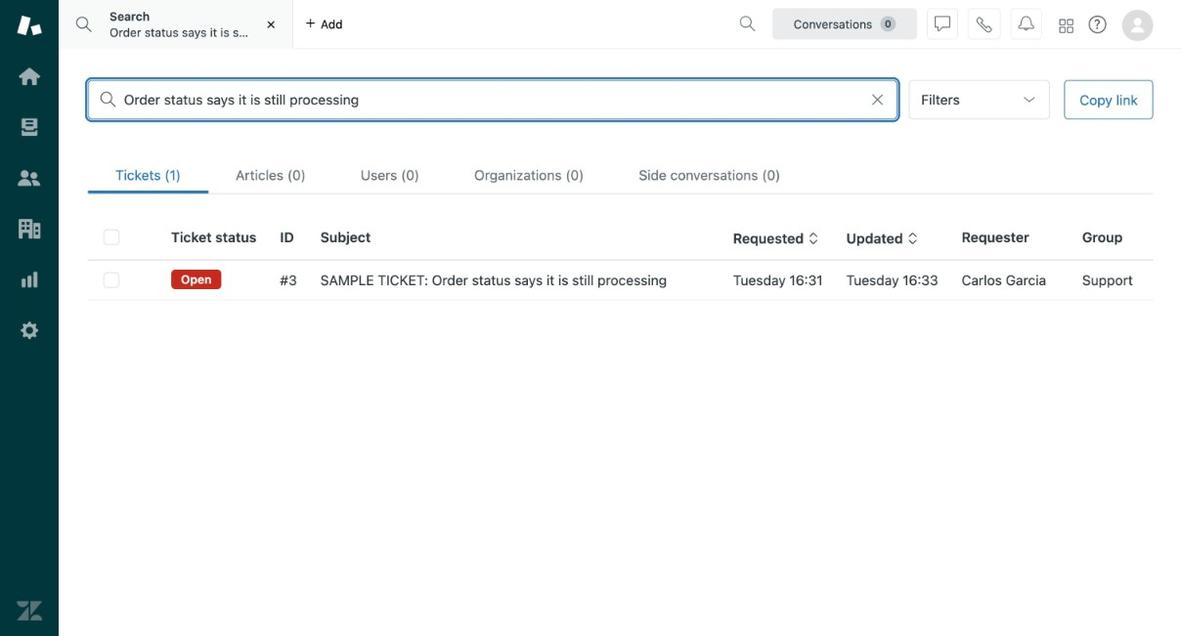 Task type: vqa. For each thing, say whether or not it's contained in the screenshot.
Zendesk Products "icon"
yes



Task type: describe. For each thing, give the bounding box(es) containing it.
zendesk image
[[17, 599, 42, 624]]

tabs tab list
[[59, 0, 732, 49]]

Search: text field
[[124, 91, 885, 108]]

close image
[[261, 15, 281, 34]]

organizations image
[[17, 216, 42, 242]]

admin image
[[17, 318, 42, 343]]

button displays agent's chat status as invisible. image
[[935, 16, 951, 32]]



Task type: locate. For each thing, give the bounding box(es) containing it.
get help image
[[1089, 16, 1107, 33]]

tab list
[[88, 156, 1154, 194]]

reporting image
[[17, 267, 42, 292]]

clear search image
[[870, 92, 886, 108]]

tab
[[59, 0, 316, 49], [88, 156, 208, 193], [208, 156, 333, 193], [333, 156, 447, 193], [447, 156, 612, 193], [612, 156, 808, 193]]

views image
[[17, 114, 42, 140]]

row
[[88, 261, 1154, 300]]

customers image
[[17, 165, 42, 191]]

zendesk products image
[[1060, 19, 1074, 33]]

get started image
[[17, 64, 42, 89]]

notifications image
[[1019, 16, 1034, 32]]

zendesk support image
[[17, 13, 42, 38]]

main element
[[0, 0, 59, 637]]



